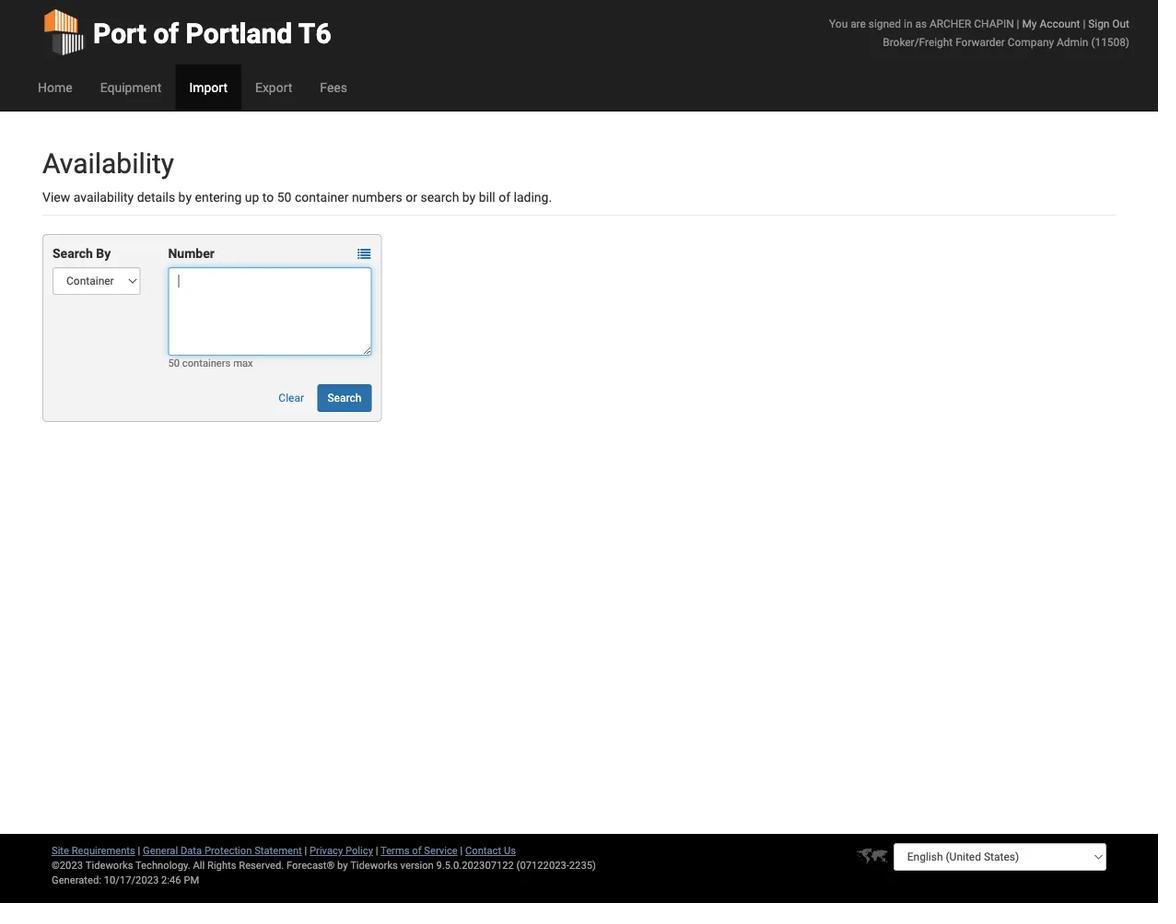 Task type: describe. For each thing, give the bounding box(es) containing it.
import
[[189, 80, 228, 95]]

50 containers max
[[168, 357, 253, 369]]

t6
[[298, 17, 331, 50]]

fees
[[320, 80, 347, 95]]

forecast®
[[287, 859, 335, 871]]

(07122023-
[[517, 859, 569, 871]]

max
[[233, 357, 253, 369]]

my
[[1022, 17, 1037, 30]]

us
[[504, 845, 516, 857]]

terms
[[381, 845, 410, 857]]

export
[[255, 80, 292, 95]]

terms of service link
[[381, 845, 458, 857]]

2235)
[[569, 859, 596, 871]]

protection
[[204, 845, 252, 857]]

sign out link
[[1088, 17, 1130, 30]]

0 horizontal spatial of
[[153, 17, 179, 50]]

numbers
[[352, 189, 403, 205]]

availability
[[42, 147, 174, 180]]

by
[[96, 246, 111, 261]]

10/17/2023
[[104, 874, 159, 886]]

equipment
[[100, 80, 162, 95]]

company
[[1008, 35, 1054, 48]]

in
[[904, 17, 913, 30]]

clear button
[[268, 384, 314, 412]]

portland
[[186, 17, 292, 50]]

| up tideworks at the bottom left
[[376, 845, 378, 857]]

Number text field
[[168, 267, 372, 356]]

site
[[52, 845, 69, 857]]

| left sign
[[1083, 17, 1086, 30]]

export button
[[241, 65, 306, 111]]

import button
[[175, 65, 241, 111]]

| left general
[[138, 845, 140, 857]]

view
[[42, 189, 70, 205]]

©2023 tideworks
[[52, 859, 133, 871]]

forwarder
[[956, 35, 1005, 48]]

chapin
[[974, 17, 1014, 30]]

all
[[193, 859, 205, 871]]

up
[[245, 189, 259, 205]]

data
[[181, 845, 202, 857]]

home button
[[24, 65, 86, 111]]

port of portland t6 link
[[42, 0, 331, 65]]

site requirements link
[[52, 845, 135, 857]]



Task type: vqa. For each thing, say whether or not it's contained in the screenshot.
OF to the left
yes



Task type: locate. For each thing, give the bounding box(es) containing it.
account
[[1040, 17, 1080, 30]]

clear
[[279, 392, 304, 405]]

|
[[1017, 17, 1020, 30], [1083, 17, 1086, 30], [138, 845, 140, 857], [305, 845, 307, 857], [376, 845, 378, 857], [460, 845, 463, 857]]

9.5.0.202307122
[[436, 859, 514, 871]]

1 vertical spatial of
[[499, 189, 511, 205]]

by left bill
[[462, 189, 476, 205]]

as
[[915, 17, 927, 30]]

by
[[178, 189, 192, 205], [462, 189, 476, 205], [337, 859, 348, 871]]

0 vertical spatial 50
[[277, 189, 292, 205]]

search by
[[53, 246, 111, 261]]

home
[[38, 80, 72, 95]]

or
[[406, 189, 417, 205]]

you are signed in as archer chapin | my account | sign out broker/freight forwarder company admin (11508)
[[829, 17, 1130, 48]]

| left my on the top right of page
[[1017, 17, 1020, 30]]

search left by
[[53, 246, 93, 261]]

of right bill
[[499, 189, 511, 205]]

contact
[[465, 845, 501, 857]]

1 horizontal spatial search
[[328, 392, 362, 405]]

| up 'forecast®'
[[305, 845, 307, 857]]

of right port
[[153, 17, 179, 50]]

my account link
[[1022, 17, 1080, 30]]

2:46
[[161, 874, 181, 886]]

of up version
[[412, 845, 422, 857]]

to
[[262, 189, 274, 205]]

privacy policy link
[[310, 845, 373, 857]]

0 horizontal spatial by
[[178, 189, 192, 205]]

you
[[829, 17, 848, 30]]

| up 9.5.0.202307122
[[460, 845, 463, 857]]

show list image
[[358, 247, 371, 260]]

50 right to
[[277, 189, 292, 205]]

equipment button
[[86, 65, 175, 111]]

bill
[[479, 189, 496, 205]]

1 vertical spatial search
[[328, 392, 362, 405]]

search right clear button
[[328, 392, 362, 405]]

of
[[153, 17, 179, 50], [499, 189, 511, 205], [412, 845, 422, 857]]

statement
[[254, 845, 302, 857]]

are
[[851, 17, 866, 30]]

entering
[[195, 189, 242, 205]]

search for search by
[[53, 246, 93, 261]]

service
[[424, 845, 458, 857]]

1 horizontal spatial 50
[[277, 189, 292, 205]]

of inside site requirements | general data protection statement | privacy policy | terms of service | contact us ©2023 tideworks technology. all rights reserved. forecast® by tideworks version 9.5.0.202307122 (07122023-2235) generated: 10/17/2023 2:46 pm
[[412, 845, 422, 857]]

contact us link
[[465, 845, 516, 857]]

search inside search button
[[328, 392, 362, 405]]

port of portland t6
[[93, 17, 331, 50]]

reserved.
[[239, 859, 284, 871]]

containers
[[182, 357, 231, 369]]

sign
[[1088, 17, 1110, 30]]

broker/freight
[[883, 35, 953, 48]]

50
[[277, 189, 292, 205], [168, 357, 180, 369]]

0 horizontal spatial search
[[53, 246, 93, 261]]

search
[[421, 189, 459, 205]]

admin
[[1057, 35, 1089, 48]]

number
[[168, 246, 215, 261]]

port
[[93, 17, 146, 50]]

requirements
[[72, 845, 135, 857]]

1 horizontal spatial by
[[337, 859, 348, 871]]

version
[[400, 859, 434, 871]]

view availability details by entering up to 50 container numbers or search by bill of lading.
[[42, 189, 552, 205]]

availability
[[73, 189, 134, 205]]

pm
[[184, 874, 199, 886]]

general data protection statement link
[[143, 845, 302, 857]]

archer
[[930, 17, 972, 30]]

lading.
[[514, 189, 552, 205]]

site requirements | general data protection statement | privacy policy | terms of service | contact us ©2023 tideworks technology. all rights reserved. forecast® by tideworks version 9.5.0.202307122 (07122023-2235) generated: 10/17/2023 2:46 pm
[[52, 845, 596, 886]]

container
[[295, 189, 349, 205]]

details
[[137, 189, 175, 205]]

2 horizontal spatial of
[[499, 189, 511, 205]]

0 vertical spatial of
[[153, 17, 179, 50]]

technology.
[[135, 859, 190, 871]]

by right details
[[178, 189, 192, 205]]

2 vertical spatial of
[[412, 845, 422, 857]]

2 horizontal spatial by
[[462, 189, 476, 205]]

out
[[1113, 17, 1130, 30]]

privacy
[[310, 845, 343, 857]]

by down privacy policy link
[[337, 859, 348, 871]]

search
[[53, 246, 93, 261], [328, 392, 362, 405]]

generated:
[[52, 874, 101, 886]]

general
[[143, 845, 178, 857]]

50 left containers
[[168, 357, 180, 369]]

rights
[[207, 859, 236, 871]]

signed
[[869, 17, 901, 30]]

search for search
[[328, 392, 362, 405]]

0 horizontal spatial 50
[[168, 357, 180, 369]]

policy
[[346, 845, 373, 857]]

1 vertical spatial 50
[[168, 357, 180, 369]]

1 horizontal spatial of
[[412, 845, 422, 857]]

fees button
[[306, 65, 361, 111]]

tideworks
[[350, 859, 398, 871]]

by inside site requirements | general data protection statement | privacy policy | terms of service | contact us ©2023 tideworks technology. all rights reserved. forecast® by tideworks version 9.5.0.202307122 (07122023-2235) generated: 10/17/2023 2:46 pm
[[337, 859, 348, 871]]

0 vertical spatial search
[[53, 246, 93, 261]]

search button
[[317, 384, 372, 412]]

(11508)
[[1091, 35, 1130, 48]]



